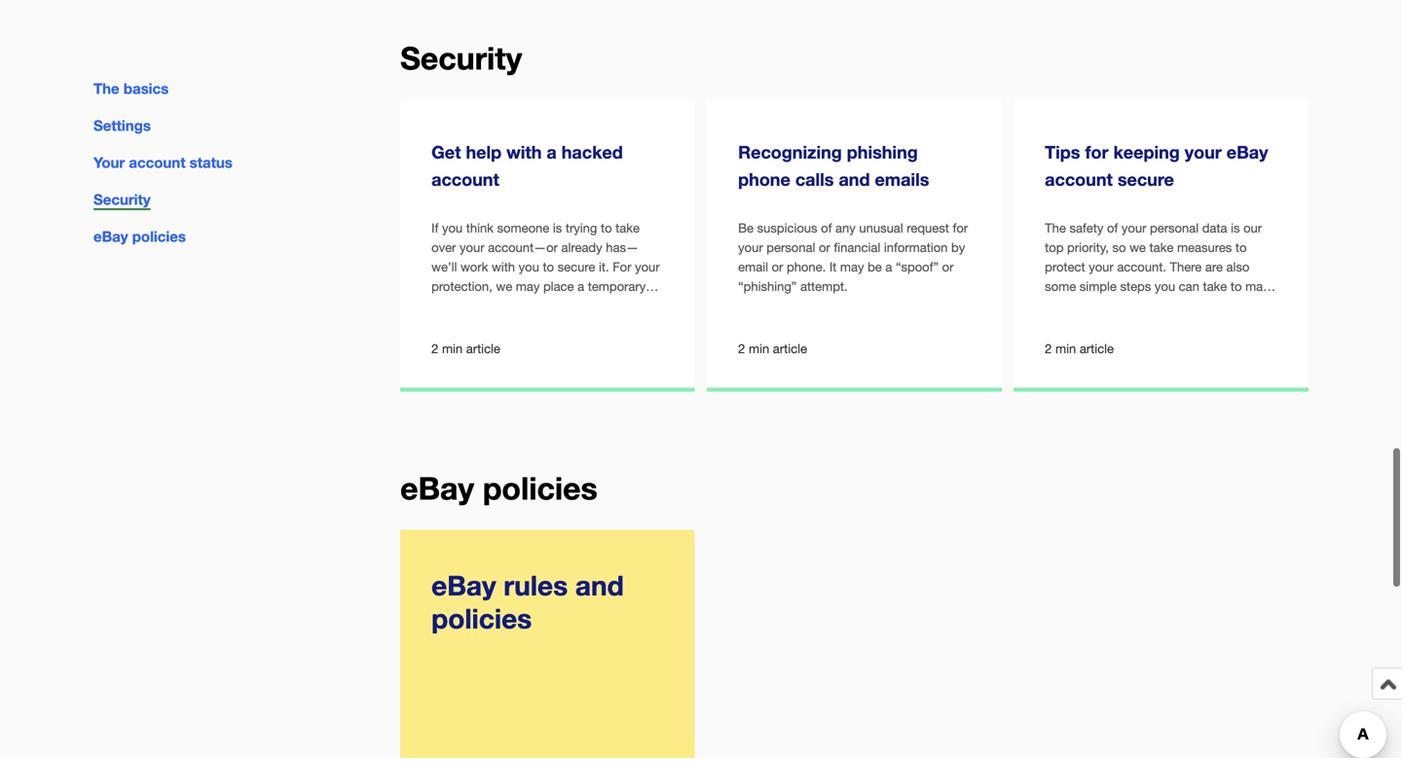 Task type: describe. For each thing, give the bounding box(es) containing it.
emails
[[875, 169, 929, 190]]

min for recognizing phishing phone calls and emails
[[749, 341, 769, 356]]

of for emails
[[821, 221, 832, 236]]

be
[[868, 260, 882, 275]]

account. inside if you think someone is trying to take over your account—or already has— we'll work with you to secure it. for your protection, we may place a temporary hold on your account.
[[506, 299, 555, 314]]

secure inside 'tips for keeping your ebay account secure'
[[1118, 169, 1174, 190]]

your up simple
[[1089, 260, 1114, 275]]

any
[[836, 221, 856, 236]]

your account status link
[[93, 154, 233, 171]]

top
[[1045, 240, 1064, 255]]

your
[[93, 154, 125, 171]]

can
[[1179, 279, 1200, 294]]

phone
[[738, 169, 791, 190]]

may inside be suspicious of any unusual request for your personal or financial information by email or phone. it may be a "spoof" or "phishing" attempt.
[[840, 260, 864, 275]]

hacked
[[562, 142, 623, 163]]

and inside ebay rules and policies
[[575, 569, 624, 602]]

protection,
[[431, 279, 492, 294]]

for
[[613, 260, 631, 275]]

account right your
[[129, 154, 185, 171]]

if
[[431, 221, 439, 236]]

2 for recognizing phishing phone calls and emails
[[738, 341, 745, 356]]

to down also
[[1231, 279, 1242, 294]]

a inside if you think someone is trying to take over your account—or already has— we'll work with you to secure it. for your protection, we may place a temporary hold on your account.
[[578, 279, 584, 294]]

get help with a hacked account
[[431, 142, 623, 190]]

article for get help with a hacked account
[[466, 341, 500, 356]]

settings link
[[93, 117, 151, 134]]

1 vertical spatial ebay policies
[[400, 470, 598, 507]]

are
[[1205, 260, 1223, 275]]

temporary
[[588, 279, 646, 294]]

the for the safety of your personal data is our top priority, so we take measures to protect your account. there are also some simple steps you can take to make your account more secure.
[[1045, 221, 1066, 236]]

and inside recognizing phishing phone calls and emails
[[839, 169, 870, 190]]

account inside 'tips for keeping your ebay account secure'
[[1045, 169, 1113, 190]]

"spoof" or
[[896, 260, 954, 275]]

0 horizontal spatial or
[[772, 260, 783, 275]]

for inside be suspicious of any unusual request for your personal or financial information by email or phone. it may be a "spoof" or "phishing" attempt.
[[953, 221, 968, 236]]

ebay inside 'tips for keeping your ebay account secure'
[[1227, 142, 1268, 163]]

may inside if you think someone is trying to take over your account—or already has— we'll work with you to secure it. for your protection, we may place a temporary hold on your account.
[[516, 279, 540, 294]]

security link
[[93, 191, 151, 210]]

the safety of your personal data is our top priority, so we take measures to protect your account. there are also some simple steps you can take to make your account more secure.
[[1045, 221, 1276, 314]]

ebay rules and policies link
[[400, 530, 695, 759]]

hold
[[431, 299, 456, 314]]

settings
[[93, 117, 151, 134]]

phone.
[[787, 260, 826, 275]]

0 vertical spatial security
[[400, 39, 522, 76]]

help
[[466, 142, 502, 163]]

2 for get help with a hacked account
[[431, 341, 439, 356]]

0 vertical spatial or
[[819, 240, 830, 255]]

already
[[561, 240, 602, 255]]

if you think someone is trying to take over your account—or already has— we'll work with you to secure it. for your protection, we may place a temporary hold on your account.
[[431, 221, 660, 314]]

your right on
[[477, 299, 502, 314]]

more
[[1123, 299, 1151, 314]]

ebay inside ebay rules and policies
[[431, 569, 496, 602]]

over
[[431, 240, 456, 255]]

with inside if you think someone is trying to take over your account—or already has— we'll work with you to secure it. for your protection, we may place a temporary hold on your account.
[[492, 260, 515, 275]]

data
[[1202, 221, 1227, 236]]

your up so
[[1122, 221, 1147, 236]]

rules
[[504, 569, 568, 602]]

steps
[[1120, 279, 1151, 294]]

min for get help with a hacked account
[[442, 341, 463, 356]]

policies inside ebay rules and policies
[[431, 602, 532, 635]]

also
[[1226, 260, 1250, 275]]

the basics link
[[93, 80, 169, 97]]

min for tips for keeping your ebay account secure
[[1056, 341, 1076, 356]]

our
[[1244, 221, 1262, 236]]

2 min article for recognizing phishing phone calls and emails
[[738, 341, 807, 356]]

account—or
[[488, 240, 558, 255]]

0 horizontal spatial security
[[93, 191, 151, 209]]

2 horizontal spatial take
[[1203, 279, 1227, 294]]

1 vertical spatial policies
[[483, 470, 598, 507]]

safety
[[1070, 221, 1104, 236]]

is inside if you think someone is trying to take over your account—or already has— we'll work with you to secure it. for your protection, we may place a temporary hold on your account.
[[553, 221, 562, 236]]

with inside get help with a hacked account
[[506, 142, 542, 163]]

your inside 'tips for keeping your ebay account secure'
[[1185, 142, 1222, 163]]

we inside if you think someone is trying to take over your account—or already has— we'll work with you to secure it. for your protection, we may place a temporary hold on your account.
[[496, 279, 512, 294]]

calls
[[795, 169, 834, 190]]

of for account
[[1107, 221, 1118, 236]]



Task type: vqa. For each thing, say whether or not it's contained in the screenshot.


Task type: locate. For each thing, give the bounding box(es) containing it.
trying
[[566, 221, 597, 236]]

0 horizontal spatial is
[[553, 221, 562, 236]]

your right keeping
[[1185, 142, 1222, 163]]

personal up measures
[[1150, 221, 1199, 236]]

0 horizontal spatial for
[[953, 221, 968, 236]]

0 horizontal spatial a
[[547, 142, 557, 163]]

account down help on the left top of the page
[[431, 169, 499, 190]]

0 vertical spatial for
[[1085, 142, 1109, 163]]

2 down "phishing" attempt.
[[738, 341, 745, 356]]

policies up rules
[[483, 470, 598, 507]]

2 is from the left
[[1231, 221, 1240, 236]]

your account status
[[93, 154, 233, 171]]

1 article from the left
[[466, 341, 500, 356]]

account. inside the safety of your personal data is our top priority, so we take measures to protect your account. there are also some simple steps you can take to make your account more secure.
[[1117, 260, 1166, 275]]

0 horizontal spatial take
[[616, 221, 640, 236]]

2 horizontal spatial 2
[[1045, 341, 1052, 356]]

0 vertical spatial policies
[[132, 228, 186, 246]]

suspicious
[[757, 221, 817, 236]]

security
[[400, 39, 522, 76], [93, 191, 151, 209]]

0 vertical spatial account.
[[1117, 260, 1166, 275]]

3 2 from the left
[[1045, 341, 1052, 356]]

0 horizontal spatial of
[[821, 221, 832, 236]]

for
[[1085, 142, 1109, 163], [953, 221, 968, 236]]

unusual
[[859, 221, 903, 236]]

by
[[951, 240, 965, 255]]

2 min article
[[431, 341, 500, 356], [738, 341, 807, 356], [1045, 341, 1114, 356]]

and down phishing on the right of the page
[[839, 169, 870, 190]]

1 vertical spatial may
[[516, 279, 540, 294]]

measures
[[1177, 240, 1232, 255]]

you
[[442, 221, 463, 236], [519, 260, 539, 275], [1155, 279, 1175, 294]]

1 vertical spatial you
[[519, 260, 539, 275]]

is left "our"
[[1231, 221, 1240, 236]]

0 vertical spatial we
[[1130, 240, 1146, 255]]

place
[[543, 279, 574, 294]]

min down "phishing" attempt.
[[749, 341, 769, 356]]

1 horizontal spatial a
[[578, 279, 584, 294]]

1 horizontal spatial personal
[[1150, 221, 1199, 236]]

0 horizontal spatial min
[[442, 341, 463, 356]]

personal down suspicious
[[767, 240, 815, 255]]

2
[[431, 341, 439, 356], [738, 341, 745, 356], [1045, 341, 1052, 356]]

be
[[738, 221, 754, 236]]

you inside the safety of your personal data is our top priority, so we take measures to protect your account. there are also some simple steps you can take to make your account more secure.
[[1155, 279, 1175, 294]]

email
[[738, 260, 768, 275]]

security down your
[[93, 191, 151, 209]]

2 horizontal spatial article
[[1080, 341, 1114, 356]]

1 horizontal spatial ebay policies
[[400, 470, 598, 507]]

0 vertical spatial personal
[[1150, 221, 1199, 236]]

article down on
[[466, 341, 500, 356]]

2 down hold
[[431, 341, 439, 356]]

your
[[1185, 142, 1222, 163], [1122, 221, 1147, 236], [460, 240, 484, 255], [738, 240, 763, 255], [635, 260, 660, 275], [1089, 260, 1114, 275], [477, 299, 502, 314], [1045, 299, 1070, 314]]

security up get
[[400, 39, 522, 76]]

you up secure.
[[1155, 279, 1175, 294]]

2 2 from the left
[[738, 341, 745, 356]]

2 horizontal spatial 2 min article
[[1045, 341, 1114, 356]]

1 vertical spatial account.
[[506, 299, 555, 314]]

and right rules
[[575, 569, 624, 602]]

to
[[601, 221, 612, 236], [1236, 240, 1247, 255], [543, 260, 554, 275], [1231, 279, 1242, 294]]

phishing
[[847, 142, 918, 163]]

or right email
[[772, 260, 783, 275]]

0 vertical spatial the
[[93, 80, 119, 97]]

2 min from the left
[[749, 341, 769, 356]]

1 vertical spatial we
[[496, 279, 512, 294]]

on
[[460, 299, 474, 314]]

take up the there
[[1150, 240, 1174, 255]]

of left any
[[821, 221, 832, 236]]

a right the place
[[578, 279, 584, 294]]

2 horizontal spatial a
[[885, 260, 892, 275]]

it.
[[599, 260, 609, 275]]

information
[[884, 240, 948, 255]]

with down account—or
[[492, 260, 515, 275]]

1 vertical spatial a
[[885, 260, 892, 275]]

2 of from the left
[[1107, 221, 1118, 236]]

may right it
[[840, 260, 864, 275]]

0 horizontal spatial 2 min article
[[431, 341, 500, 356]]

0 horizontal spatial the
[[93, 80, 119, 97]]

3 min from the left
[[1056, 341, 1076, 356]]

1 vertical spatial personal
[[767, 240, 815, 255]]

or up it
[[819, 240, 830, 255]]

0 vertical spatial a
[[547, 142, 557, 163]]

1 min from the left
[[442, 341, 463, 356]]

1 vertical spatial with
[[492, 260, 515, 275]]

1 horizontal spatial secure
[[1118, 169, 1174, 190]]

1 horizontal spatial 2
[[738, 341, 745, 356]]

so
[[1113, 240, 1126, 255]]

1 2 from the left
[[431, 341, 439, 356]]

it
[[829, 260, 837, 275]]

policies down rules
[[431, 602, 532, 635]]

0 horizontal spatial secure
[[558, 260, 595, 275]]

the basics
[[93, 80, 169, 97]]

0 horizontal spatial account.
[[506, 299, 555, 314]]

someone
[[497, 221, 549, 236]]

0 vertical spatial you
[[442, 221, 463, 236]]

simple
[[1080, 279, 1117, 294]]

1 horizontal spatial we
[[1130, 240, 1146, 255]]

of inside be suspicious of any unusual request for your personal or financial information by email or phone. it may be a "spoof" or "phishing" attempt.
[[821, 221, 832, 236]]

0 horizontal spatial we
[[496, 279, 512, 294]]

a right the be
[[885, 260, 892, 275]]

we inside the safety of your personal data is our top priority, so we take measures to protect your account. there are also some simple steps you can take to make your account more secure.
[[1130, 240, 1146, 255]]

0 horizontal spatial and
[[575, 569, 624, 602]]

account inside get help with a hacked account
[[431, 169, 499, 190]]

2 for tips for keeping your ebay account secure
[[1045, 341, 1052, 356]]

ebay policies link
[[93, 228, 186, 246]]

min
[[442, 341, 463, 356], [749, 341, 769, 356], [1056, 341, 1076, 356]]

your up work
[[460, 240, 484, 255]]

1 vertical spatial take
[[1150, 240, 1174, 255]]

or
[[819, 240, 830, 255], [772, 260, 783, 275]]

0 horizontal spatial may
[[516, 279, 540, 294]]

2 min article for tips for keeping your ebay account secure
[[1045, 341, 1114, 356]]

2 min article down on
[[431, 341, 500, 356]]

1 is from the left
[[553, 221, 562, 236]]

has—
[[606, 240, 639, 255]]

tips
[[1045, 142, 1080, 163]]

of up so
[[1107, 221, 1118, 236]]

account. up "steps"
[[1117, 260, 1166, 275]]

the left basics in the left top of the page
[[93, 80, 119, 97]]

min down some
[[1056, 341, 1076, 356]]

make
[[1245, 279, 1276, 294]]

ebay rules and policies
[[431, 569, 624, 635]]

account down tips in the right top of the page
[[1045, 169, 1113, 190]]

2 vertical spatial a
[[578, 279, 584, 294]]

1 vertical spatial for
[[953, 221, 968, 236]]

take down 'are' at the top of the page
[[1203, 279, 1227, 294]]

"phishing" attempt.
[[738, 279, 848, 294]]

2 article from the left
[[773, 341, 807, 356]]

a left hacked
[[547, 142, 557, 163]]

2 horizontal spatial min
[[1056, 341, 1076, 356]]

the
[[93, 80, 119, 97], [1045, 221, 1066, 236]]

0 horizontal spatial article
[[466, 341, 500, 356]]

1 horizontal spatial the
[[1045, 221, 1066, 236]]

we'll
[[431, 260, 457, 275]]

article down simple
[[1080, 341, 1114, 356]]

work
[[461, 260, 488, 275]]

1 horizontal spatial is
[[1231, 221, 1240, 236]]

with
[[506, 142, 542, 163], [492, 260, 515, 275]]

the up top
[[1045, 221, 1066, 236]]

request
[[907, 221, 949, 236]]

min down hold
[[442, 341, 463, 356]]

1 horizontal spatial you
[[519, 260, 539, 275]]

your down some
[[1045, 299, 1070, 314]]

0 horizontal spatial personal
[[767, 240, 815, 255]]

1 of from the left
[[821, 221, 832, 236]]

keeping
[[1113, 142, 1180, 163]]

is inside the safety of your personal data is our top priority, so we take measures to protect your account. there are also some simple steps you can take to make your account more secure.
[[1231, 221, 1240, 236]]

0 vertical spatial and
[[839, 169, 870, 190]]

may
[[840, 260, 864, 275], [516, 279, 540, 294]]

priority,
[[1067, 240, 1109, 255]]

2 down some
[[1045, 341, 1052, 356]]

is
[[553, 221, 562, 236], [1231, 221, 1240, 236]]

1 horizontal spatial article
[[773, 341, 807, 356]]

with right help on the left top of the page
[[506, 142, 542, 163]]

1 horizontal spatial account.
[[1117, 260, 1166, 275]]

account inside the safety of your personal data is our top priority, so we take measures to protect your account. there are also some simple steps you can take to make your account more secure.
[[1073, 299, 1119, 314]]

1 horizontal spatial or
[[819, 240, 830, 255]]

secure inside if you think someone is trying to take over your account—or already has— we'll work with you to secure it. for your protection, we may place a temporary hold on your account.
[[558, 260, 595, 275]]

to up the place
[[543, 260, 554, 275]]

think
[[466, 221, 494, 236]]

article down "phishing" attempt.
[[773, 341, 807, 356]]

1 vertical spatial security
[[93, 191, 151, 209]]

1 2 min article from the left
[[431, 341, 500, 356]]

personal inside be suspicious of any unusual request for your personal or financial information by email or phone. it may be a "spoof" or "phishing" attempt.
[[767, 240, 815, 255]]

2 vertical spatial policies
[[431, 602, 532, 635]]

to up also
[[1236, 240, 1247, 255]]

0 vertical spatial with
[[506, 142, 542, 163]]

to right the 'trying'
[[601, 221, 612, 236]]

recognizing
[[738, 142, 842, 163]]

ebay
[[1227, 142, 1268, 163], [93, 228, 128, 246], [400, 470, 474, 507], [431, 569, 496, 602]]

0 vertical spatial secure
[[1118, 169, 1174, 190]]

2 2 min article from the left
[[738, 341, 807, 356]]

2 vertical spatial you
[[1155, 279, 1175, 294]]

a inside be suspicious of any unusual request for your personal or financial information by email or phone. it may be a "spoof" or "phishing" attempt.
[[885, 260, 892, 275]]

1 horizontal spatial for
[[1085, 142, 1109, 163]]

1 vertical spatial and
[[575, 569, 624, 602]]

status
[[190, 154, 233, 171]]

for right tips in the right top of the page
[[1085, 142, 1109, 163]]

of inside the safety of your personal data is our top priority, so we take measures to protect your account. there are also some simple steps you can take to make your account more secure.
[[1107, 221, 1118, 236]]

get
[[431, 142, 461, 163]]

1 vertical spatial secure
[[558, 260, 595, 275]]

tips for keeping your ebay account secure
[[1045, 142, 1268, 190]]

basics
[[124, 80, 169, 97]]

be suspicious of any unusual request for your personal or financial information by email or phone. it may be a "spoof" or "phishing" attempt.
[[738, 221, 968, 294]]

2 min article for get help with a hacked account
[[431, 341, 500, 356]]

0 vertical spatial may
[[840, 260, 864, 275]]

you down account—or
[[519, 260, 539, 275]]

we right protection,
[[496, 279, 512, 294]]

you right the if
[[442, 221, 463, 236]]

secure
[[1118, 169, 1174, 190], [558, 260, 595, 275]]

1 horizontal spatial may
[[840, 260, 864, 275]]

the for the basics
[[93, 80, 119, 97]]

article
[[466, 341, 500, 356], [773, 341, 807, 356], [1080, 341, 1114, 356]]

secure down already
[[558, 260, 595, 275]]

for inside 'tips for keeping your ebay account secure'
[[1085, 142, 1109, 163]]

some
[[1045, 279, 1076, 294]]

and
[[839, 169, 870, 190], [575, 569, 624, 602]]

of
[[821, 221, 832, 236], [1107, 221, 1118, 236]]

1 horizontal spatial 2 min article
[[738, 341, 807, 356]]

3 article from the left
[[1080, 341, 1114, 356]]

the inside the safety of your personal data is our top priority, so we take measures to protect your account. there are also some simple steps you can take to make your account more secure.
[[1045, 221, 1066, 236]]

3 2 min article from the left
[[1045, 341, 1114, 356]]

1 horizontal spatial of
[[1107, 221, 1118, 236]]

1 vertical spatial or
[[772, 260, 783, 275]]

we right so
[[1130, 240, 1146, 255]]

article for recognizing phishing phone calls and emails
[[773, 341, 807, 356]]

0 vertical spatial take
[[616, 221, 640, 236]]

we
[[1130, 240, 1146, 255], [496, 279, 512, 294]]

recognizing phishing phone calls and emails
[[738, 142, 929, 190]]

take up has—
[[616, 221, 640, 236]]

article for tips for keeping your ebay account secure
[[1080, 341, 1114, 356]]

1 horizontal spatial and
[[839, 169, 870, 190]]

is left the 'trying'
[[553, 221, 562, 236]]

for up by
[[953, 221, 968, 236]]

there
[[1170, 260, 1202, 275]]

0 vertical spatial ebay policies
[[93, 228, 186, 246]]

protect
[[1045, 260, 1085, 275]]

a inside get help with a hacked account
[[547, 142, 557, 163]]

policies
[[132, 228, 186, 246], [483, 470, 598, 507], [431, 602, 532, 635]]

0 horizontal spatial ebay policies
[[93, 228, 186, 246]]

2 min article down "phishing" attempt.
[[738, 341, 807, 356]]

take inside if you think someone is trying to take over your account—or already has— we'll work with you to secure it. for your protection, we may place a temporary hold on your account.
[[616, 221, 640, 236]]

financial
[[834, 240, 881, 255]]

2 horizontal spatial you
[[1155, 279, 1175, 294]]

secure down keeping
[[1118, 169, 1174, 190]]

0 horizontal spatial you
[[442, 221, 463, 236]]

1 horizontal spatial min
[[749, 341, 769, 356]]

account. down the place
[[506, 299, 555, 314]]

a
[[547, 142, 557, 163], [885, 260, 892, 275], [578, 279, 584, 294]]

1 horizontal spatial security
[[400, 39, 522, 76]]

personal
[[1150, 221, 1199, 236], [767, 240, 815, 255]]

your up email
[[738, 240, 763, 255]]

may left the place
[[516, 279, 540, 294]]

1 vertical spatial the
[[1045, 221, 1066, 236]]

your inside be suspicious of any unusual request for your personal or financial information by email or phone. it may be a "spoof" or "phishing" attempt.
[[738, 240, 763, 255]]

0 horizontal spatial 2
[[431, 341, 439, 356]]

take
[[616, 221, 640, 236], [1150, 240, 1174, 255], [1203, 279, 1227, 294]]

policies down security link
[[132, 228, 186, 246]]

2 vertical spatial take
[[1203, 279, 1227, 294]]

account down simple
[[1073, 299, 1119, 314]]

2 min article down simple
[[1045, 341, 1114, 356]]

1 horizontal spatial take
[[1150, 240, 1174, 255]]

account
[[129, 154, 185, 171], [431, 169, 499, 190], [1045, 169, 1113, 190], [1073, 299, 1119, 314]]

your right the for
[[635, 260, 660, 275]]

secure.
[[1155, 299, 1196, 314]]

personal inside the safety of your personal data is our top priority, so we take measures to protect your account. there are also some simple steps you can take to make your account more secure.
[[1150, 221, 1199, 236]]



